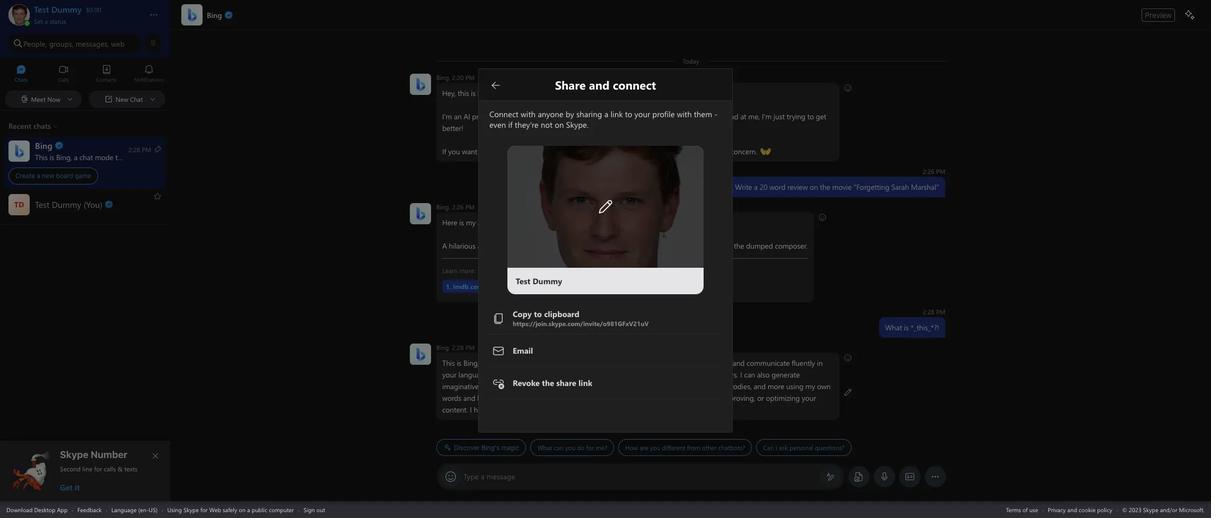 Task type: locate. For each thing, give the bounding box(es) containing it.
such down english,
[[555, 381, 570, 391]]

0 horizontal spatial 2:26
[[452, 203, 464, 211]]

of left use
[[1023, 506, 1028, 514]]

0 horizontal spatial for
[[94, 465, 102, 473]]

on for "forgetting
[[810, 182, 818, 192]]

1 horizontal spatial 2:28
[[923, 308, 935, 316]]

1 vertical spatial review
[[506, 217, 526, 228]]

how are you different from other chatbots?
[[625, 443, 745, 452]]

0 horizontal spatial just
[[690, 146, 701, 156]]

1 vertical spatial skype
[[184, 506, 199, 514]]

can left do
[[554, 443, 564, 452]]

what for what is *_this_*?!
[[885, 322, 902, 333]]

essays,
[[649, 381, 670, 391]]

1 vertical spatial help
[[550, 358, 564, 368]]

how right the !
[[496, 88, 511, 98]]

with down essays,
[[649, 393, 663, 403]]

you left do
[[565, 443, 576, 452]]

review up heartfelt
[[506, 217, 526, 228]]

as right shines
[[725, 241, 732, 251]]

0 horizontal spatial your
[[442, 370, 457, 380]]

just left trying
[[774, 111, 785, 121]]

sign out
[[304, 506, 325, 514]]

bing, left 2:20
[[437, 73, 450, 82]]

1 horizontal spatial "forgetting
[[854, 182, 890, 192]]

comedy
[[520, 241, 546, 251]]

from
[[687, 443, 700, 452]]

i up parodies,
[[740, 370, 742, 380]]

stories,
[[606, 381, 628, 391]]

pm up language
[[466, 343, 475, 352]]

2 vertical spatial as
[[572, 381, 579, 391]]

0 horizontal spatial such
[[522, 370, 537, 380]]

with up the 中文,
[[580, 358, 593, 368]]

your down the this
[[442, 370, 457, 380]]

0 horizontal spatial 20
[[478, 217, 486, 228]]

1 want from the left
[[462, 146, 478, 156]]

is right here
[[459, 217, 464, 228]]

and up celebrity
[[703, 370, 715, 380]]

1 vertical spatial movie
[[550, 217, 570, 228]]

newtopic
[[537, 146, 567, 156]]

word inside here is my 20 word review on the movie "forgetting sarah marshall": a hilarious and heartfelt comedy about love, loss, and moving on.
[[487, 217, 504, 228]]

and right the hilarious
[[478, 241, 490, 251]]

queries.
[[651, 358, 676, 368]]

0 horizontal spatial the
[[538, 217, 548, 228]]

1 horizontal spatial sarah
[[892, 182, 909, 192]]

2 horizontal spatial i'm
[[762, 111, 772, 121]]

language (en-us)
[[111, 506, 158, 514]]

is inside this is bing, a chat mode that can help you with various tasks and queries. i can understand and communicate fluently in your language of choice, such as english, 中文, 日本語, español, français, deutsch, and others. i can also generate imaginative and innovative content such as poems, stories, code, essays, songs, celebrity parodies, and more using my own words and knowledge. if you need assistance, i can also help you with writing, rewriting, improving, or optimizing your content. i hope you enjoy chatting with me.
[[457, 358, 462, 368]]

innovative
[[495, 381, 527, 391]]

1 horizontal spatial my
[[806, 381, 815, 391]]

1 horizontal spatial if
[[516, 393, 520, 403]]

if inside i'm an ai preview, so i'm still learning. sometimes i might say something weird. don't get mad at me, i'm just trying to get better! if you want to start over, type
[[442, 146, 446, 156]]

of down chat
[[490, 370, 496, 380]]

safely
[[223, 506, 237, 514]]

0 vertical spatial for
[[586, 443, 594, 452]]

pm for bing, 2:28 pm
[[466, 343, 475, 352]]

1 vertical spatial my
[[806, 381, 815, 391]]

1 horizontal spatial i'm
[[509, 111, 519, 121]]

help for can
[[550, 358, 564, 368]]

0 horizontal spatial also
[[605, 393, 618, 403]]

for right do
[[586, 443, 594, 452]]

skype number element
[[9, 449, 162, 493]]

sarah left 'marshal"'
[[892, 182, 909, 192]]

ask
[[779, 443, 788, 452]]

0 horizontal spatial how
[[496, 88, 511, 98]]

1 horizontal spatial as
[[572, 381, 579, 391]]

1 horizontal spatial what
[[885, 322, 902, 333]]

0 horizontal spatial with
[[553, 405, 566, 415]]

skype
[[60, 449, 88, 460], [184, 506, 199, 514]]

as up 'assistance,'
[[572, 381, 579, 391]]

texts
[[124, 465, 138, 473]]

with left me.
[[553, 405, 566, 415]]

1 vertical spatial as
[[539, 370, 545, 380]]

1 vertical spatial also
[[605, 393, 618, 403]]

also down communicate
[[757, 370, 770, 380]]

if
[[442, 146, 446, 156], [516, 393, 520, 403]]

i'm right me,
[[762, 111, 772, 121]]

a left new in the left top of the page
[[37, 172, 40, 180]]

is right this
[[471, 88, 476, 98]]

say
[[624, 111, 634, 121]]

0 horizontal spatial as
[[539, 370, 545, 380]]

i inside can i ask personal questions? button
[[776, 443, 777, 452]]

1 vertical spatial how
[[625, 443, 638, 452]]

is for what is *_this_*?!
[[904, 322, 909, 333]]

2 horizontal spatial for
[[586, 443, 594, 452]]

your down the using
[[802, 393, 816, 403]]

20 right write
[[760, 182, 768, 192]]

2 horizontal spatial the
[[820, 182, 830, 192]]

type a message
[[464, 472, 515, 482]]

want left give
[[605, 146, 620, 156]]

0 vertical spatial movie
[[832, 182, 852, 192]]

write
[[735, 182, 752, 192]]

you inside how are you different from other chatbots? button
[[650, 443, 660, 452]]

1 vertical spatial if
[[516, 393, 520, 403]]

word right write
[[770, 182, 786, 192]]

1 vertical spatial on
[[528, 217, 536, 228]]

jason
[[652, 241, 669, 251]]

you up the 中文,
[[566, 358, 578, 368]]

want inside i'm an ai preview, so i'm still learning. sometimes i might say something weird. don't get mad at me, i'm just trying to get better! if you want to start over, type
[[462, 146, 478, 156]]

1 horizontal spatial such
[[555, 381, 570, 391]]

here
[[442, 217, 457, 228]]

2 vertical spatial on
[[239, 506, 246, 514]]

0 horizontal spatial 2:28
[[452, 343, 464, 352]]

1 vertical spatial with
[[649, 393, 663, 403]]

a left chat
[[481, 358, 485, 368]]

public
[[252, 506, 267, 514]]

of
[[490, 370, 496, 380], [1023, 506, 1028, 514]]

0 horizontal spatial sarah
[[609, 217, 627, 228]]

1 vertical spatial just
[[690, 146, 701, 156]]

pm for bing, 2:26 pm
[[466, 203, 475, 211]]

1 horizontal spatial how
[[625, 443, 638, 452]]

can up parodies,
[[744, 370, 755, 380]]

help up learning.
[[530, 88, 544, 98]]

such
[[522, 370, 537, 380], [555, 381, 570, 391]]

want left start
[[462, 146, 478, 156]]

0 vertical spatial my
[[466, 217, 476, 228]]

web
[[111, 38, 125, 49]]

using skype for web safely on a public computer
[[167, 506, 294, 514]]

board
[[56, 172, 73, 180]]

to right trying
[[808, 111, 814, 121]]

policy
[[1098, 506, 1113, 514]]

if up enjoy on the bottom of page
[[516, 393, 520, 403]]

0 horizontal spatial review
[[506, 217, 526, 228]]

can
[[513, 88, 524, 98], [537, 358, 548, 368], [682, 358, 693, 368], [744, 370, 755, 380], [592, 393, 604, 403], [554, 443, 564, 452]]

set a status button
[[34, 15, 139, 25]]

1 horizontal spatial want
[[605, 146, 620, 156]]

you down better!
[[448, 146, 460, 156]]

tab list
[[0, 60, 170, 89]]

dumped
[[746, 241, 773, 251]]

for left web
[[200, 506, 208, 514]]

0 vertical spatial 2:28
[[923, 308, 935, 316]]

learning.
[[533, 111, 561, 121]]

2 want from the left
[[605, 146, 620, 156]]

2:26 up 'marshal"'
[[923, 167, 935, 176]]

marshal"
[[911, 182, 939, 192]]

0 vertical spatial on
[[810, 182, 818, 192]]

privacy and cookie policy link
[[1048, 506, 1113, 514]]

0 horizontal spatial what
[[537, 443, 552, 452]]

so
[[500, 111, 507, 121]]

also down stories,
[[605, 393, 618, 403]]

get right trying
[[816, 111, 827, 121]]

others.
[[717, 370, 739, 380]]

and right tasks on the bottom
[[637, 358, 649, 368]]

language (en-us) link
[[111, 506, 158, 514]]

日本語,
[[591, 370, 615, 380]]

1 horizontal spatial movie
[[832, 182, 852, 192]]

status
[[50, 17, 66, 25]]

songs,
[[672, 381, 692, 391]]

1 horizontal spatial your
[[802, 393, 816, 403]]

as up content
[[539, 370, 545, 380]]

bing, up the this
[[437, 343, 450, 352]]

of inside this is bing, a chat mode that can help you with various tasks and queries. i can understand and communicate fluently in your language of choice, such as english, 中文, 日本語, español, français, deutsch, and others. i can also generate imaginative and innovative content such as poems, stories, code, essays, songs, celebrity parodies, and more using my own words and knowledge. if you need assistance, i can also help you with writing, rewriting, improving, or optimizing your content. i hope you enjoy chatting with me.
[[490, 370, 496, 380]]

questions?
[[815, 443, 845, 452]]

shines as the dumped composer.
[[702, 241, 808, 251]]

me?
[[596, 443, 607, 452]]

0 horizontal spatial my
[[466, 217, 476, 228]]

just left report
[[690, 146, 701, 156]]

my left the own
[[806, 381, 815, 391]]

0 vertical spatial as
[[725, 241, 732, 251]]

1 horizontal spatial get
[[816, 111, 827, 121]]

1 vertical spatial for
[[94, 465, 102, 473]]

1 horizontal spatial of
[[1023, 506, 1028, 514]]

and left cookie
[[1068, 506, 1077, 514]]

1 vertical spatial "forgetting
[[572, 217, 608, 228]]

improving,
[[722, 393, 756, 403]]

mad
[[724, 111, 739, 121]]

1 horizontal spatial review
[[788, 182, 808, 192]]

do
[[577, 443, 585, 452]]

messages,
[[76, 38, 109, 49]]

sarah up moving
[[609, 217, 627, 228]]

Type a message text field
[[464, 472, 818, 483]]

0 vertical spatial just
[[774, 111, 785, 121]]

help up english,
[[550, 358, 564, 368]]

how
[[496, 88, 511, 98], [625, 443, 638, 452]]

how left are
[[625, 443, 638, 452]]

to left start
[[479, 146, 486, 156]]

you left today?
[[546, 88, 557, 98]]

2:28
[[923, 308, 935, 316], [452, 343, 464, 352]]

is inside here is my 20 word review on the movie "forgetting sarah marshall": a hilarious and heartfelt comedy about love, loss, and moving on.
[[459, 217, 464, 228]]

1 horizontal spatial help
[[550, 358, 564, 368]]

pm right 2:20
[[466, 73, 475, 82]]

preview
[[1145, 10, 1172, 19]]

words
[[442, 393, 462, 403]]

i down poems,
[[589, 393, 590, 403]]

0 horizontal spatial on
[[239, 506, 246, 514]]

and up the others.
[[733, 358, 745, 368]]

20 right here
[[478, 217, 486, 228]]

bing's
[[482, 444, 500, 452]]

2:28 up the this
[[452, 343, 464, 352]]

various
[[595, 358, 618, 368]]

2:26 up here
[[452, 203, 464, 211]]

that
[[523, 358, 535, 368]]

1 vertical spatial what
[[537, 443, 552, 452]]

help for i
[[530, 88, 544, 98]]

review down (openhands)
[[788, 182, 808, 192]]

0 vertical spatial 20
[[760, 182, 768, 192]]

pm up the hilarious
[[466, 203, 475, 211]]

2 vertical spatial with
[[553, 405, 566, 415]]

bing, 2:26 pm
[[437, 203, 475, 211]]

1 vertical spatial 2:26
[[452, 203, 464, 211]]

0 vertical spatial also
[[757, 370, 770, 380]]

0 vertical spatial skype
[[60, 449, 88, 460]]

skype up second
[[60, 449, 88, 460]]

i left might
[[600, 111, 602, 121]]

1 horizontal spatial also
[[757, 370, 770, 380]]

assistance,
[[553, 393, 587, 403]]

2 horizontal spatial on
[[810, 182, 818, 192]]

2 i'm from the left
[[509, 111, 519, 121]]

1 horizontal spatial for
[[200, 506, 208, 514]]

at
[[741, 111, 747, 121]]

0 horizontal spatial word
[[487, 217, 504, 228]]

deutsch,
[[674, 370, 701, 380]]

for right line
[[94, 465, 102, 473]]

also
[[757, 370, 770, 380], [605, 393, 618, 403]]

how are you different from other chatbots? button
[[619, 439, 752, 456]]

if down better!
[[442, 146, 446, 156]]

1 horizontal spatial 2:26
[[923, 167, 935, 176]]

2:26 pm
[[923, 167, 946, 176]]

0 vertical spatial review
[[788, 182, 808, 192]]

1 vertical spatial of
[[1023, 506, 1028, 514]]

poems,
[[581, 381, 604, 391]]

if inside this is bing, a chat mode that can help you with various tasks and queries. i can understand and communicate fluently in your language of choice, such as english, 中文, 日本語, español, français, deutsch, and others. i can also generate imaginative and innovative content such as poems, stories, code, essays, songs, celebrity parodies, and more using my own words and knowledge. if you need assistance, i can also help you with writing, rewriting, improving, or optimizing your content. i hope you enjoy chatting with me.
[[516, 393, 520, 403]]

0 horizontal spatial skype
[[60, 449, 88, 460]]

rewriting,
[[690, 393, 720, 403]]

0 horizontal spatial get
[[712, 111, 722, 121]]

a inside this is bing, a chat mode that can help you with various tasks and queries. i can understand and communicate fluently in your language of choice, such as english, 中文, 日本語, español, français, deutsch, and others. i can also generate imaginative and innovative content such as poems, stories, code, essays, songs, celebrity parodies, and more using my own words and knowledge. if you need assistance, i can also help you with writing, rewriting, improving, or optimizing your content. i hope you enjoy chatting with me.
[[481, 358, 485, 368]]

communicate
[[747, 358, 790, 368]]

1 vertical spatial your
[[802, 393, 816, 403]]

can up deutsch, at the right of the page
[[682, 358, 693, 368]]

word up heartfelt
[[487, 217, 504, 228]]

to left give
[[622, 146, 629, 156]]

2 get from the left
[[816, 111, 827, 121]]

desktop
[[34, 506, 55, 514]]

skype right using at the bottom left of the page
[[184, 506, 199, 514]]

you
[[546, 88, 557, 98], [448, 146, 460, 156], [591, 146, 603, 156], [566, 358, 578, 368], [522, 393, 534, 403], [636, 393, 648, 403], [492, 405, 504, 415], [565, 443, 576, 452], [650, 443, 660, 452]]

shines
[[704, 241, 723, 251]]

0 horizontal spatial i'm
[[442, 111, 452, 121]]

what right the magic
[[537, 443, 552, 452]]

is right the this
[[457, 358, 462, 368]]

"forgetting
[[854, 182, 890, 192], [572, 217, 608, 228]]

20 inside here is my 20 word review on the movie "forgetting sarah marshall": a hilarious and heartfelt comedy about love, loss, and moving on.
[[478, 217, 486, 228]]

0 vertical spatial word
[[770, 182, 786, 192]]

pm for bing, 2:20 pm
[[466, 73, 475, 82]]

i left "ask"
[[776, 443, 777, 452]]

2 vertical spatial for
[[200, 506, 208, 514]]

terms of use
[[1006, 506, 1039, 514]]

1 vertical spatial word
[[487, 217, 504, 228]]

my inside this is bing, a chat mode that can help you with various tasks and queries. i can understand and communicate fluently in your language of choice, such as english, 中文, 日本語, español, français, deutsch, and others. i can also generate imaginative and innovative content such as poems, stories, code, essays, songs, celebrity parodies, and more using my own words and knowledge. if you need assistance, i can also help you with writing, rewriting, improving, or optimizing your content. i hope you enjoy chatting with me.
[[806, 381, 815, 391]]

such down that
[[522, 370, 537, 380]]

fluently
[[792, 358, 815, 368]]

my right here
[[466, 217, 476, 228]]

i'm left an
[[442, 111, 452, 121]]

can right that
[[537, 358, 548, 368]]

and up knowledge.
[[481, 381, 493, 391]]

1 horizontal spatial just
[[774, 111, 785, 121]]

1 vertical spatial 20
[[478, 217, 486, 228]]

sarah inside here is my 20 word review on the movie "forgetting sarah marshall": a hilarious and heartfelt comedy about love, loss, and moving on.
[[609, 217, 627, 228]]

1 horizontal spatial with
[[580, 358, 593, 368]]

i'm right so
[[509, 111, 519, 121]]

0 vertical spatial 2:26
[[923, 167, 935, 176]]

message
[[487, 472, 515, 482]]

1 i'm from the left
[[442, 111, 452, 121]]

0 horizontal spatial help
[[530, 88, 544, 98]]

2:28 up *_this_*?!
[[923, 308, 935, 316]]

0 horizontal spatial "forgetting
[[572, 217, 608, 228]]

1 vertical spatial the
[[538, 217, 548, 228]]

what left *_this_*?!
[[885, 322, 902, 333]]

more
[[768, 381, 785, 391]]

what inside button
[[537, 443, 552, 452]]

app
[[57, 506, 68, 514]]

a right report
[[725, 146, 729, 156]]

knowledge.
[[477, 393, 514, 403]]

i up 'still'
[[526, 88, 528, 98]]

bing, up here
[[437, 203, 450, 211]]

2 vertical spatial the
[[734, 241, 744, 251]]

give
[[631, 146, 644, 156]]

for for second line for calls & texts
[[94, 465, 102, 473]]

using
[[167, 506, 182, 514]]

love,
[[568, 241, 583, 251]]

1 vertical spatial sarah
[[609, 217, 627, 228]]

for inside the skype number "element"
[[94, 465, 102, 473]]



Task type: describe. For each thing, give the bounding box(es) containing it.
2 horizontal spatial with
[[649, 393, 663, 403]]

download desktop app link
[[6, 506, 68, 514]]

a right write
[[754, 182, 758, 192]]

in
[[817, 358, 823, 368]]

can i ask personal questions?
[[763, 443, 845, 452]]

bing, 2:28 pm
[[437, 343, 475, 352]]

or
[[757, 393, 764, 403]]

feedback
[[77, 506, 102, 514]]

is for this is bing, a chat mode that can help you with various tasks and queries. i can understand and communicate fluently in your language of choice, such as english, 中文, 日本語, español, français, deutsch, and others. i can also generate imaginative and innovative content such as poems, stories, code, essays, songs, celebrity parodies, and more using my own words and knowledge. if you need assistance, i can also help you with writing, rewriting, improving, or optimizing your content. i hope you enjoy chatting with me.
[[457, 358, 462, 368]]

hey,
[[442, 88, 456, 98]]

me,
[[749, 111, 760, 121]]

movie inside here is my 20 word review on the movie "forgetting sarah marshall": a hilarious and heartfelt comedy about love, loss, and moving on.
[[550, 217, 570, 228]]

an
[[454, 111, 462, 121]]

chatting
[[525, 405, 551, 415]]

bing
[[478, 88, 492, 98]]

pm up *_this_*?!
[[936, 308, 946, 316]]

celebrity
[[694, 381, 721, 391]]

ai
[[464, 111, 470, 121]]

hope
[[474, 405, 490, 415]]

computer
[[269, 506, 294, 514]]

new
[[42, 172, 54, 180]]

i up deutsch, at the right of the page
[[678, 358, 680, 368]]

you right if
[[591, 146, 603, 156]]

create
[[15, 172, 35, 180]]

magic
[[502, 444, 519, 452]]

1 vertical spatial such
[[555, 381, 570, 391]]

what can you do for me?
[[537, 443, 607, 452]]

might
[[604, 111, 622, 121]]

2 horizontal spatial to
[[808, 111, 814, 121]]

0 vertical spatial sarah
[[892, 182, 909, 192]]

bing, for bing, 2:26 pm
[[437, 203, 450, 211]]

content
[[529, 381, 554, 391]]

get
[[60, 482, 73, 493]]

start
[[488, 146, 502, 156]]

this
[[442, 358, 455, 368]]

is for here is my 20 word review on the movie "forgetting sarah marshall": a hilarious and heartfelt comedy about love, loss, and moving on.
[[459, 217, 464, 228]]

1 horizontal spatial the
[[734, 241, 744, 251]]

you up chatting on the bottom of page
[[522, 393, 534, 403]]

you inside i'm an ai preview, so i'm still learning. sometimes i might say something weird. don't get mad at me, i'm just trying to get better! if you want to start over, type
[[448, 146, 460, 156]]

enjoy
[[506, 405, 523, 415]]

use
[[1030, 506, 1039, 514]]

about
[[548, 241, 566, 251]]

can i ask personal questions? button
[[756, 439, 852, 456]]

bing, 2:20 pm
[[437, 73, 475, 82]]

concern.
[[731, 146, 758, 156]]

"forgetting inside here is my 20 word review on the movie "forgetting sarah marshall": a hilarious and heartfelt comedy about love, loss, and moving on.
[[572, 217, 608, 228]]

!
[[492, 88, 495, 98]]

bing, inside this is bing, a chat mode that can help you with various tasks and queries. i can understand and communicate fluently in your language of choice, such as english, 中文, 日本語, español, français, deutsch, and others. i can also generate imaginative and innovative content such as poems, stories, code, essays, songs, celebrity parodies, and more using my own words and knowledge. if you need assistance, i can also help you with writing, rewriting, improving, or optimizing your content. i hope you enjoy chatting with me.
[[464, 358, 479, 368]]

2 horizontal spatial help
[[620, 393, 634, 403]]

sign out link
[[304, 506, 325, 514]]

español,
[[617, 370, 643, 380]]

(openhands)
[[761, 146, 800, 156]]

create a new board game button
[[0, 137, 170, 189]]

people, groups, messages, web button
[[8, 34, 141, 53]]

own
[[817, 381, 831, 391]]

bing, for bing, 2:28 pm
[[437, 343, 450, 352]]

line
[[82, 465, 92, 473]]

can down poems,
[[592, 393, 604, 403]]

and down imaginative at the left bottom of page
[[463, 393, 475, 403]]

0 horizontal spatial to
[[479, 146, 486, 156]]

on for computer
[[239, 506, 246, 514]]

for inside button
[[586, 443, 594, 452]]

discover
[[454, 444, 480, 452]]

1 horizontal spatial to
[[622, 146, 629, 156]]

0 vertical spatial such
[[522, 370, 537, 380]]

skype inside "element"
[[60, 449, 88, 460]]

for for using skype for web safely on a public computer
[[200, 506, 208, 514]]

i left hope
[[470, 405, 472, 415]]

cookie
[[1079, 506, 1096, 514]]

set a status
[[34, 17, 66, 25]]

1 vertical spatial 2:28
[[452, 343, 464, 352]]

second line for calls & texts
[[60, 465, 138, 473]]

number
[[91, 449, 127, 460]]

review inside here is my 20 word review on the movie "forgetting sarah marshall": a hilarious and heartfelt comedy about love, loss, and moving on.
[[506, 217, 526, 228]]

2 horizontal spatial as
[[725, 241, 732, 251]]

choice,
[[498, 370, 520, 380]]

0 vertical spatial how
[[496, 88, 511, 98]]

a right set
[[45, 17, 48, 25]]

moving
[[614, 241, 638, 251]]

a right type
[[481, 472, 485, 482]]

it
[[75, 482, 80, 493]]

composer.
[[775, 241, 808, 251]]

write a 20 word review on the movie "forgetting sarah marshal"
[[735, 182, 939, 192]]

just inside i'm an ai preview, so i'm still learning. sometimes i might say something weird. don't get mad at me, i'm just trying to get better! if you want to start over, type
[[774, 111, 785, 121]]

code,
[[630, 381, 647, 391]]

over,
[[504, 146, 519, 156]]

on inside here is my 20 word review on the movie "forgetting sarah marshall": a hilarious and heartfelt comedy about love, loss, and moving on.
[[528, 217, 536, 228]]

content.
[[442, 405, 468, 415]]

game
[[75, 172, 91, 180]]

and up or
[[754, 381, 766, 391]]

skype number
[[60, 449, 127, 460]]

can up 'still'
[[513, 88, 524, 98]]

*_this_*?!
[[911, 322, 939, 333]]

download desktop app
[[6, 506, 68, 514]]

english,
[[547, 370, 571, 380]]

people,
[[23, 38, 47, 49]]

people, groups, messages, web
[[23, 38, 125, 49]]

a left public
[[247, 506, 250, 514]]

bing, for bing, 2:20 pm
[[437, 73, 450, 82]]

different
[[662, 443, 686, 452]]

1 get from the left
[[712, 111, 722, 121]]

.
[[567, 146, 568, 156]]

are
[[640, 443, 648, 452]]

a
[[442, 241, 447, 251]]

and
[[570, 146, 583, 156]]

https://join.skype.com/invite/o981gfxv21uv
[[513, 320, 649, 328]]

imaginative
[[442, 381, 479, 391]]

you inside the what can you do for me? button
[[565, 443, 576, 452]]

0 vertical spatial with
[[580, 358, 593, 368]]

the inside here is my 20 word review on the movie "forgetting sarah marshall": a hilarious and heartfelt comedy about love, loss, and moving on.
[[538, 217, 548, 228]]

https://join.skype.com/invite/o981gfxv21uv button
[[492, 303, 722, 335]]

this is bing, a chat mode that can help you with various tasks and queries. i can understand and communicate fluently in your language of choice, such as english, 中文, 日本語, español, français, deutsch, and others. i can also generate imaginative and innovative content such as poems, stories, code, essays, songs, celebrity parodies, and more using my own words and knowledge. if you need assistance, i can also help you with writing, rewriting, improving, or optimizing your content. i hope you enjoy chatting with me.
[[442, 358, 833, 415]]

need
[[536, 393, 551, 403]]

what for what can you do for me?
[[537, 443, 552, 452]]

language
[[459, 370, 488, 380]]

1 horizontal spatial word
[[770, 182, 786, 192]]

hey, this is bing ! how can i help you today?
[[442, 88, 582, 98]]

you down knowledge.
[[492, 405, 504, 415]]

3 i'm from the left
[[762, 111, 772, 121]]

my inside here is my 20 word review on the movie "forgetting sarah marshall": a hilarious and heartfelt comedy about love, loss, and moving on.
[[466, 217, 476, 228]]

pm up 'marshal"'
[[936, 167, 946, 176]]

parodies,
[[723, 381, 752, 391]]

loss,
[[585, 241, 598, 251]]

1 horizontal spatial skype
[[184, 506, 199, 514]]

jason segel
[[652, 241, 689, 251]]

me
[[646, 146, 656, 156]]

using skype for web safely on a public computer link
[[167, 506, 294, 514]]

how inside button
[[625, 443, 638, 452]]

second
[[60, 465, 81, 473]]

can inside button
[[554, 443, 564, 452]]

0 vertical spatial your
[[442, 370, 457, 380]]

and right loss,
[[600, 241, 612, 251]]

i inside i'm an ai preview, so i'm still learning. sometimes i might say something weird. don't get mad at me, i'm just trying to get better! if you want to start over, type
[[600, 111, 602, 121]]

set
[[34, 17, 43, 25]]

you down code,
[[636, 393, 648, 403]]

discover bing's magic
[[454, 444, 519, 452]]



Task type: vqa. For each thing, say whether or not it's contained in the screenshot.
Generate
yes



